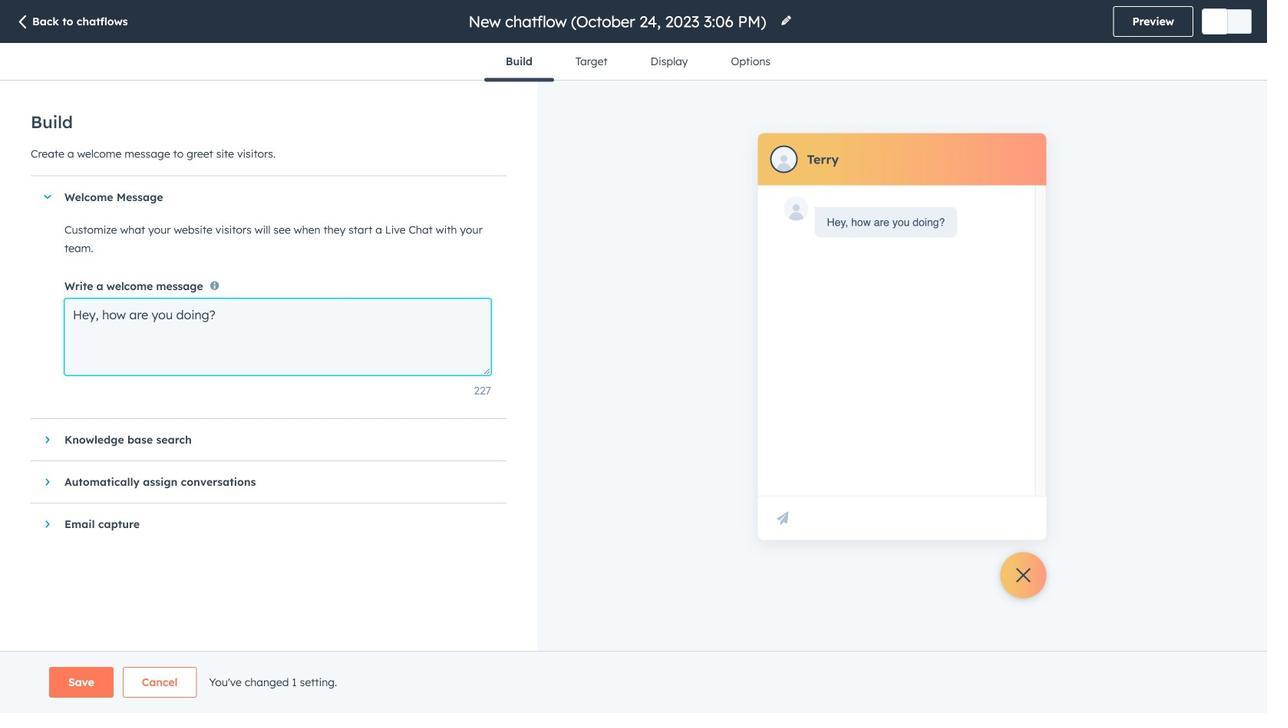 Task type: describe. For each thing, give the bounding box(es) containing it.
2 vertical spatial caret image
[[46, 520, 50, 529]]

agent says: hey, how are you doing? element
[[827, 213, 945, 231]]



Task type: locate. For each thing, give the bounding box(es) containing it.
None text field
[[64, 299, 491, 375]]

caret image
[[43, 195, 52, 199], [46, 477, 50, 487], [46, 520, 50, 529]]

None field
[[467, 11, 771, 32]]

0 vertical spatial caret image
[[43, 195, 52, 199]]

navigation
[[484, 43, 792, 82]]

1 vertical spatial caret image
[[46, 477, 50, 487]]

caret image
[[46, 435, 50, 444]]



Task type: vqa. For each thing, say whether or not it's contained in the screenshot.
the topmost caret image
yes



